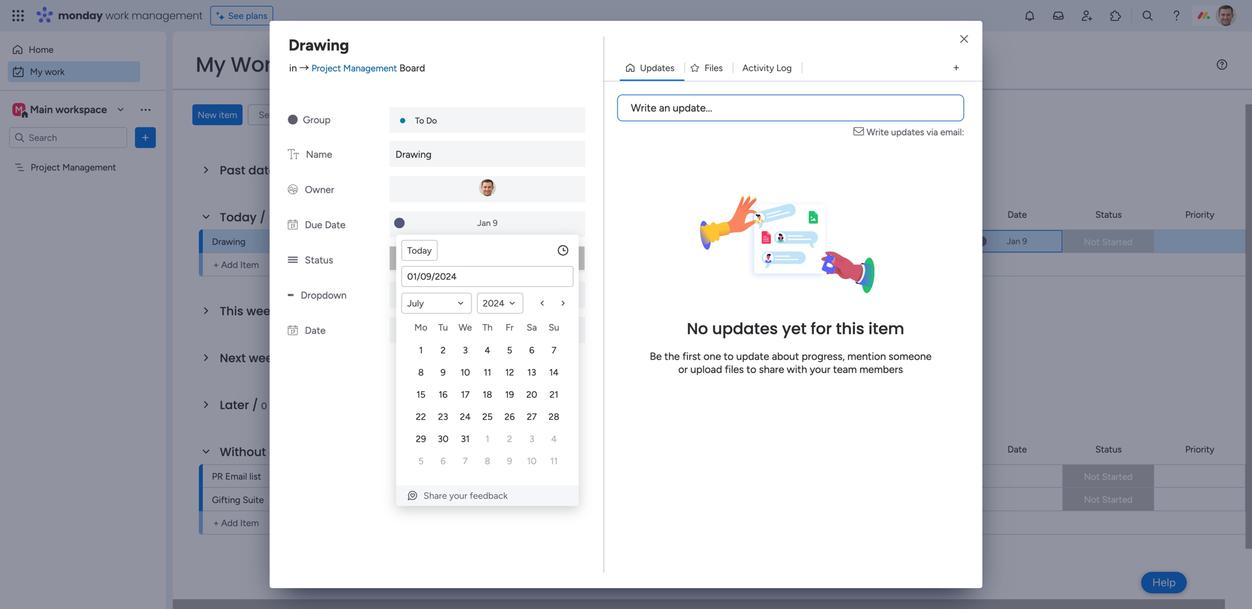 Task type: locate. For each thing, give the bounding box(es) containing it.
7 button down '31' button
[[456, 452, 475, 471]]

6 down 30 "button"
[[441, 456, 446, 467]]

2 down 26 button
[[507, 434, 512, 445]]

1 vertical spatial 6
[[441, 456, 446, 467]]

0 vertical spatial 7 button
[[544, 341, 564, 360]]

31 button
[[456, 429, 475, 449]]

wednesday element
[[454, 320, 477, 339]]

0 vertical spatial jan
[[478, 218, 491, 228]]

1 vertical spatial 4
[[551, 434, 557, 445]]

today for today
[[407, 245, 432, 256]]

item inside button
[[219, 109, 237, 120]]

2 vertical spatial not started
[[1085, 494, 1133, 505]]

1 vertical spatial 7
[[463, 456, 468, 467]]

1 vertical spatial drawing
[[396, 149, 432, 161]]

add time image
[[557, 244, 570, 257]]

close image
[[961, 35, 969, 44]]

1 button down the 25 button
[[478, 429, 498, 449]]

1 vertical spatial 8 button
[[478, 452, 498, 471]]

5 down 29 button
[[419, 456, 424, 467]]

3 started from the top
[[1103, 494, 1133, 505]]

11 down the 28 button
[[550, 456, 558, 467]]

your down progress,
[[810, 364, 831, 376]]

10 button down 27 at the left of page
[[522, 452, 542, 471]]

0 vertical spatial 3
[[463, 345, 468, 356]]

4 down the thursday element
[[485, 345, 491, 356]]

9
[[493, 218, 498, 228], [1023, 236, 1028, 247], [441, 367, 446, 378], [507, 456, 512, 467]]

due
[[305, 219, 323, 231]]

2 + from the top
[[213, 518, 219, 529]]

1 horizontal spatial 5 button
[[500, 341, 520, 360]]

1 vertical spatial week
[[249, 350, 280, 367]]

28
[[549, 411, 560, 422]]

0 vertical spatial 1 button
[[411, 341, 431, 360]]

item
[[240, 259, 259, 270], [240, 518, 259, 529]]

5 down friday element
[[507, 345, 513, 356]]

to up the files
[[724, 350, 734, 363]]

name
[[306, 149, 332, 161]]

2 vertical spatial drawing
[[212, 236, 246, 247]]

dapulse date column image
[[288, 325, 298, 337]]

status
[[1096, 209, 1122, 220], [305, 254, 333, 266], [1096, 444, 1122, 455]]

my work
[[30, 66, 65, 77]]

jan inside no updates yet for this item dialog
[[478, 218, 491, 228]]

share your feedback
[[424, 490, 508, 501]]

0 vertical spatial started
[[1103, 237, 1133, 248]]

1 horizontal spatial project
[[312, 63, 341, 74]]

0 vertical spatial write
[[631, 102, 657, 114]]

26 button
[[500, 407, 520, 427]]

items
[[440, 109, 462, 120], [269, 401, 292, 412]]

a
[[269, 444, 277, 461]]

6
[[529, 345, 535, 356], [441, 456, 446, 467]]

11 button left '12'
[[478, 363, 498, 382]]

my left work
[[196, 50, 226, 79]]

not for gifting suite
[[1085, 494, 1100, 505]]

next image
[[558, 298, 569, 309]]

v2 multiple person column image
[[288, 184, 298, 196]]

add view image
[[954, 63, 960, 73]]

work down home
[[45, 66, 65, 77]]

mention
[[848, 350, 887, 363]]

dropdown
[[301, 290, 347, 301]]

5 button
[[500, 341, 520, 360], [411, 452, 431, 471]]

0 vertical spatial jan 9
[[478, 218, 498, 228]]

0 horizontal spatial 11
[[484, 367, 491, 378]]

upload
[[691, 364, 723, 376]]

0 vertical spatial add
[[221, 259, 238, 270]]

0 vertical spatial 3 button
[[456, 341, 475, 360]]

1 horizontal spatial 3
[[530, 434, 535, 445]]

drawing up → on the top left of page
[[289, 36, 349, 54]]

0 vertical spatial + add item
[[213, 259, 259, 270]]

group inside no updates yet for this item dialog
[[303, 114, 331, 126]]

1 item from the top
[[240, 259, 259, 270]]

items right do
[[440, 109, 462, 120]]

0 vertical spatial status
[[1096, 209, 1122, 220]]

your right share
[[449, 490, 468, 501]]

project management list box
[[0, 154, 166, 355]]

4 button down the thursday element
[[478, 341, 498, 360]]

0 vertical spatial 5 button
[[500, 341, 520, 360]]

1
[[269, 213, 273, 224], [419, 345, 423, 356], [486, 434, 490, 445]]

0 horizontal spatial your
[[449, 490, 468, 501]]

1 horizontal spatial write
[[867, 127, 889, 138]]

board
[[400, 62, 425, 74], [813, 209, 837, 220]]

0 vertical spatial 9 button
[[434, 363, 453, 382]]

drawing down today / 1 item
[[212, 236, 246, 247]]

5
[[507, 345, 513, 356], [419, 456, 424, 467]]

1 horizontal spatial your
[[810, 364, 831, 376]]

item down suite
[[240, 518, 259, 529]]

monday element
[[410, 320, 432, 339]]

8 button
[[411, 363, 431, 382], [478, 452, 498, 471]]

7 down the sunday element
[[552, 345, 557, 356]]

add down gifting
[[221, 518, 238, 529]]

3 not from the top
[[1085, 494, 1100, 505]]

be
[[650, 350, 662, 363]]

+ add item down gifting suite at the bottom left of page
[[213, 518, 259, 529]]

week right next
[[249, 350, 280, 367]]

4 button down 28
[[544, 429, 564, 449]]

5 button down 29 button
[[411, 452, 431, 471]]

2024
[[483, 298, 505, 309]]

0 vertical spatial work
[[105, 8, 129, 23]]

new item
[[198, 109, 237, 120]]

0 vertical spatial board
[[400, 62, 425, 74]]

main
[[30, 103, 53, 116]]

3 down 27 'button'
[[530, 434, 535, 445]]

2 button down 26 button
[[500, 429, 520, 449]]

3 for the rightmost 3 button
[[530, 434, 535, 445]]

1 vertical spatial add
[[221, 518, 238, 529]]

27
[[527, 411, 537, 422]]

6 button down saturday element
[[522, 341, 542, 360]]

1 vertical spatial 3 button
[[522, 429, 542, 449]]

0 vertical spatial not started
[[1085, 237, 1133, 248]]

1 horizontal spatial 10
[[527, 456, 537, 467]]

+ add item up this
[[213, 259, 259, 270]]

3 button
[[456, 341, 475, 360], [522, 429, 542, 449]]

0
[[261, 401, 267, 412]]

0 horizontal spatial project management
[[31, 162, 116, 173]]

0 vertical spatial not
[[1085, 237, 1100, 248]]

feedback
[[470, 490, 508, 501]]

grid containing mo
[[410, 320, 565, 472]]

0 horizontal spatial items
[[269, 401, 292, 412]]

6 down saturday element
[[529, 345, 535, 356]]

1 horizontal spatial today
[[407, 245, 432, 256]]

1 horizontal spatial 3 button
[[522, 429, 542, 449]]

today down past
[[220, 209, 257, 226]]

0 horizontal spatial project
[[31, 162, 60, 173]]

home option
[[8, 39, 140, 60]]

0 horizontal spatial 7
[[463, 456, 468, 467]]

status inside no updates yet for this item dialog
[[305, 254, 333, 266]]

10 button up 17 button
[[456, 363, 475, 382]]

1 left dapulse date column image
[[269, 213, 273, 224]]

1 vertical spatial 11
[[550, 456, 558, 467]]

7
[[552, 345, 557, 356], [463, 456, 468, 467]]

write an update... button
[[618, 95, 965, 121]]

not started for pr email list
[[1085, 471, 1133, 482]]

or
[[679, 364, 688, 376]]

gifting
[[212, 495, 241, 506]]

this week /
[[220, 303, 289, 320]]

0 vertical spatial 4
[[485, 345, 491, 356]]

option
[[0, 156, 166, 158]]

0 horizontal spatial 4
[[485, 345, 491, 356]]

1 vertical spatial status
[[305, 254, 333, 266]]

later / 0 items
[[220, 397, 292, 414]]

1 horizontal spatial 11
[[550, 456, 558, 467]]

8
[[418, 367, 424, 378], [485, 456, 491, 467]]

my work link
[[8, 61, 140, 82]]

add up this
[[221, 259, 238, 270]]

write for write an update...
[[631, 102, 657, 114]]

sa
[[527, 322, 537, 333]]

+ add item
[[213, 259, 259, 270], [213, 518, 259, 529]]

1 horizontal spatial 8 button
[[478, 452, 498, 471]]

write inside button
[[631, 102, 657, 114]]

/ down dapulse text column image
[[285, 162, 291, 179]]

→
[[300, 62, 309, 74]]

today up "july"
[[407, 245, 432, 256]]

no
[[687, 318, 708, 340]]

1 vertical spatial item
[[275, 213, 293, 224]]

1 vertical spatial 2 button
[[500, 429, 520, 449]]

24 button
[[456, 407, 475, 427]]

0 horizontal spatial 6
[[441, 456, 446, 467]]

item up mention
[[869, 318, 905, 340]]

0 horizontal spatial my
[[30, 66, 43, 77]]

10 down 27 at the left of page
[[527, 456, 537, 467]]

7 down '31'
[[463, 456, 468, 467]]

work inside option
[[45, 66, 65, 77]]

write
[[631, 102, 657, 114], [867, 127, 889, 138]]

3 down the wednesday element
[[463, 345, 468, 356]]

2 vertical spatial project
[[767, 237, 796, 248]]

grid
[[410, 320, 565, 472]]

6 button
[[522, 341, 542, 360], [434, 452, 453, 471]]

drawing down to
[[396, 149, 432, 161]]

2 vertical spatial item
[[869, 318, 905, 340]]

work for monday
[[105, 8, 129, 23]]

8 button up share your feedback link on the left of the page
[[478, 452, 498, 471]]

updates left via
[[892, 127, 925, 138]]

7 button
[[544, 341, 564, 360], [456, 452, 475, 471]]

0 vertical spatial your
[[810, 364, 831, 376]]

0 horizontal spatial to
[[724, 350, 734, 363]]

item right new
[[219, 109, 237, 120]]

6 button down 30 "button"
[[434, 452, 453, 471]]

2 vertical spatial not
[[1085, 494, 1100, 505]]

3 button down 27 'button'
[[522, 429, 542, 449]]

write left via
[[867, 127, 889, 138]]

7 button down the sunday element
[[544, 341, 564, 360]]

3 not started from the top
[[1085, 494, 1133, 505]]

1 vertical spatial project management
[[767, 237, 852, 248]]

add
[[221, 259, 238, 270], [221, 518, 238, 529]]

5 button down friday element
[[500, 341, 520, 360]]

via
[[927, 127, 939, 138]]

activity log button
[[733, 57, 802, 78]]

1 vertical spatial not started
[[1085, 471, 1133, 482]]

priority
[[1186, 209, 1215, 220], [1186, 444, 1215, 455]]

1 vertical spatial 1
[[419, 345, 423, 356]]

2 button down tuesday element
[[434, 341, 453, 360]]

2 not from the top
[[1085, 471, 1100, 482]]

to down update
[[747, 364, 757, 376]]

24
[[460, 411, 471, 422]]

items right 0
[[269, 401, 292, 412]]

1 horizontal spatial 6 button
[[522, 341, 542, 360]]

0 horizontal spatial work
[[45, 66, 65, 77]]

updates up update
[[713, 318, 778, 340]]

0 horizontal spatial item
[[219, 109, 237, 120]]

11 left '12'
[[484, 367, 491, 378]]

0 vertical spatial 8
[[418, 367, 424, 378]]

1 button down monday element
[[411, 341, 431, 360]]

0 horizontal spatial 3
[[463, 345, 468, 356]]

1 vertical spatial board
[[813, 209, 837, 220]]

week
[[247, 303, 277, 320], [249, 350, 280, 367]]

1 horizontal spatial to
[[747, 364, 757, 376]]

2 not started from the top
[[1085, 471, 1133, 482]]

apps image
[[1110, 9, 1123, 22]]

today button
[[402, 240, 438, 261]]

my inside option
[[30, 66, 43, 77]]

8 up share your feedback link on the left of the page
[[485, 456, 491, 467]]

week right this
[[247, 303, 277, 320]]

due date
[[305, 219, 346, 231]]

0 vertical spatial item
[[219, 109, 237, 120]]

1 vertical spatial 3
[[530, 434, 535, 445]]

next week /
[[220, 350, 292, 367]]

help image
[[1171, 9, 1184, 22]]

0 vertical spatial project management
[[31, 162, 116, 173]]

0 vertical spatial 6
[[529, 345, 535, 356]]

30 button
[[434, 429, 453, 449]]

8 button up 15 button
[[411, 363, 431, 382]]

list
[[250, 471, 261, 482]]

9 button up feedback
[[500, 452, 520, 471]]

None search field
[[248, 104, 367, 125]]

18
[[483, 389, 492, 400]]

8 for 8 button to the left
[[418, 367, 424, 378]]

14 button
[[544, 363, 564, 382]]

invite members image
[[1081, 9, 1094, 22]]

1 right '31' button
[[486, 434, 490, 445]]

1 vertical spatial 2
[[507, 434, 512, 445]]

Search in workspace field
[[27, 130, 109, 145]]

0 horizontal spatial board
[[400, 62, 425, 74]]

28 button
[[544, 407, 564, 427]]

1 horizontal spatial 1
[[419, 345, 423, 356]]

1 vertical spatial jan
[[1007, 236, 1021, 247]]

8 up 15
[[418, 367, 424, 378]]

0 horizontal spatial updates
[[713, 318, 778, 340]]

4 for the bottom 4 button
[[551, 434, 557, 445]]

3 button down the wednesday element
[[456, 341, 475, 360]]

0 vertical spatial group
[[303, 114, 331, 126]]

1 horizontal spatial 9 button
[[500, 452, 520, 471]]

1 vertical spatial item
[[240, 518, 259, 529]]

2 down tuesday element
[[441, 345, 446, 356]]

11 button down the 28 button
[[544, 452, 564, 471]]

1 horizontal spatial 8
[[485, 456, 491, 467]]

item inside today / 1 item
[[275, 213, 293, 224]]

project management link
[[312, 63, 397, 74], [765, 230, 885, 254]]

0 horizontal spatial 8 button
[[411, 363, 431, 382]]

/ left 0
[[252, 397, 258, 414]]

v2 status image
[[288, 254, 298, 266]]

today for today / 1 item
[[220, 209, 257, 226]]

1 + from the top
[[213, 259, 219, 270]]

1 vertical spatial 9 button
[[500, 452, 520, 471]]

Date field
[[402, 267, 573, 286]]

3
[[463, 345, 468, 356], [530, 434, 535, 445]]

1 vertical spatial 8
[[485, 456, 491, 467]]

today inside button
[[407, 245, 432, 256]]

10 up 17 button
[[461, 367, 470, 378]]

item down v2 multiple person column image on the top
[[275, 213, 293, 224]]

work right monday
[[105, 8, 129, 23]]

row group
[[410, 339, 565, 472]]

write left an
[[631, 102, 657, 114]]

0 vertical spatial to
[[724, 350, 734, 363]]

1 vertical spatial 5
[[419, 456, 424, 467]]

20
[[527, 389, 538, 400]]

2 started from the top
[[1103, 471, 1133, 482]]

4 button
[[478, 341, 498, 360], [544, 429, 564, 449]]

search everything image
[[1142, 9, 1155, 22]]

0 vertical spatial week
[[247, 303, 277, 320]]

july button
[[402, 293, 472, 314]]

1 button
[[411, 341, 431, 360], [478, 429, 498, 449]]

new
[[198, 109, 217, 120]]

0 vertical spatial project management link
[[312, 63, 397, 74]]

my work option
[[8, 61, 140, 82]]

drawing
[[289, 36, 349, 54], [396, 149, 432, 161], [212, 236, 246, 247]]

previous image
[[537, 298, 548, 309]]

item left v2 status image
[[240, 259, 259, 270]]

0 vertical spatial 11
[[484, 367, 491, 378]]

help button
[[1142, 572, 1187, 594]]

1 vertical spatial updates
[[713, 318, 778, 340]]

started
[[1103, 237, 1133, 248], [1103, 471, 1133, 482], [1103, 494, 1133, 505]]

Filter dashboard by text search field
[[248, 104, 367, 125]]

1 down monday element
[[419, 345, 423, 356]]

my down home
[[30, 66, 43, 77]]

9 button up the 16 button on the left of the page
[[434, 363, 453, 382]]

4 down 28
[[551, 434, 557, 445]]

envelope o image
[[854, 125, 867, 139]]

progress,
[[802, 350, 845, 363]]



Task type: describe. For each thing, give the bounding box(es) containing it.
0 horizontal spatial 2 button
[[434, 341, 453, 360]]

1 horizontal spatial 6
[[529, 345, 535, 356]]

/ down dapulse date column icon
[[283, 350, 289, 367]]

select product image
[[12, 9, 25, 22]]

email
[[225, 471, 247, 482]]

about
[[772, 350, 800, 363]]

0 vertical spatial 2
[[441, 345, 446, 356]]

files
[[705, 62, 723, 73]]

31
[[461, 434, 470, 445]]

25 button
[[478, 407, 498, 427]]

workspace
[[55, 103, 107, 116]]

pr email list
[[212, 471, 261, 482]]

3 for leftmost 3 button
[[463, 345, 468, 356]]

0 vertical spatial 4 button
[[478, 341, 498, 360]]

inbox image
[[1052, 9, 1065, 22]]

workspace selection element
[[12, 102, 109, 119]]

15
[[417, 389, 426, 400]]

1 horizontal spatial group
[[685, 209, 711, 220]]

1 vertical spatial to
[[747, 364, 757, 376]]

25
[[483, 411, 493, 422]]

updates for no
[[713, 318, 778, 340]]

in → project management board
[[289, 62, 425, 74]]

1 for leftmost '1' button
[[419, 345, 423, 356]]

first
[[683, 350, 701, 363]]

0 vertical spatial drawing
[[289, 36, 349, 54]]

1 started from the top
[[1103, 237, 1133, 248]]

monday work management
[[58, 8, 203, 23]]

write for write updates via email:
[[867, 127, 889, 138]]

29
[[416, 434, 426, 445]]

2 horizontal spatial drawing
[[396, 149, 432, 161]]

main workspace
[[30, 103, 107, 116]]

2 vertical spatial status
[[1096, 444, 1122, 455]]

/ left dapulse date column image
[[260, 209, 266, 226]]

8 for rightmost 8 button
[[485, 456, 491, 467]]

for
[[811, 318, 832, 340]]

1 + add item from the top
[[213, 259, 259, 270]]

team
[[834, 364, 857, 376]]

1 inside today / 1 item
[[269, 213, 273, 224]]

july
[[407, 298, 424, 309]]

help
[[1153, 576, 1176, 589]]

12
[[505, 367, 514, 378]]

th
[[483, 322, 493, 333]]

owner
[[305, 184, 334, 196]]

suite
[[243, 495, 264, 506]]

yet
[[782, 318, 807, 340]]

files
[[725, 364, 744, 376]]

20 button
[[522, 385, 542, 405]]

/ right date at the bottom
[[311, 444, 317, 461]]

this
[[220, 303, 244, 320]]

without a date /
[[220, 444, 320, 461]]

/ right this
[[280, 303, 286, 320]]

past dates /
[[220, 162, 294, 179]]

notifications image
[[1024, 9, 1037, 22]]

saturday element
[[521, 320, 543, 339]]

tuesday element
[[432, 320, 454, 339]]

done
[[417, 109, 438, 120]]

5 for the bottom 5 button
[[419, 456, 424, 467]]

1 vertical spatial 6 button
[[434, 452, 453, 471]]

1 not started from the top
[[1085, 237, 1133, 248]]

5 for the topmost 5 button
[[507, 345, 513, 356]]

row group containing 1
[[410, 339, 565, 472]]

management
[[132, 8, 203, 23]]

dapulse text column image
[[288, 149, 299, 161]]

19
[[505, 389, 514, 400]]

0 vertical spatial 10
[[461, 367, 470, 378]]

15 button
[[411, 385, 431, 405]]

v2 dropdown column image
[[288, 290, 294, 301]]

the
[[665, 350, 680, 363]]

gifting suite
[[212, 495, 264, 506]]

my work
[[196, 50, 283, 79]]

jan 9 inside no updates yet for this item dialog
[[478, 218, 498, 228]]

terry turtle image
[[1216, 5, 1237, 26]]

1 add from the top
[[221, 259, 238, 270]]

1 horizontal spatial project management
[[767, 237, 852, 248]]

project management inside list box
[[31, 162, 116, 173]]

no updates yet for this item dialog
[[0, 0, 1253, 609]]

email:
[[941, 127, 965, 138]]

27 button
[[522, 407, 542, 427]]

13
[[528, 367, 536, 378]]

fr
[[506, 322, 514, 333]]

sunday element
[[543, 320, 565, 339]]

2 + add item from the top
[[213, 518, 259, 529]]

work
[[231, 50, 283, 79]]

2 priority from the top
[[1186, 444, 1215, 455]]

share
[[424, 490, 447, 501]]

monday
[[58, 8, 103, 23]]

1 vertical spatial 11 button
[[544, 452, 564, 471]]

7 for 7 button to the left
[[463, 456, 468, 467]]

0 horizontal spatial 3 button
[[456, 341, 475, 360]]

29 button
[[411, 429, 431, 449]]

17 button
[[456, 385, 475, 405]]

mo
[[415, 322, 428, 333]]

my for my work
[[196, 50, 226, 79]]

23
[[438, 411, 448, 422]]

week for this
[[247, 303, 277, 320]]

friday element
[[499, 320, 521, 339]]

4 for the top 4 button
[[485, 345, 491, 356]]

share
[[759, 364, 785, 376]]

1 vertical spatial project management link
[[765, 230, 885, 254]]

workspace image
[[12, 102, 25, 117]]

22
[[416, 411, 426, 422]]

1 vertical spatial jan 9
[[1007, 236, 1028, 247]]

project management link inside no updates yet for this item dialog
[[312, 63, 397, 74]]

write an update...
[[631, 102, 713, 114]]

1 horizontal spatial 7 button
[[544, 341, 564, 360]]

14
[[550, 367, 559, 378]]

management inside in → project management board
[[343, 63, 397, 74]]

2 item from the top
[[240, 518, 259, 529]]

items inside later / 0 items
[[269, 401, 292, 412]]

item inside dialog
[[869, 318, 905, 340]]

2024 button
[[477, 293, 524, 314]]

18 button
[[478, 385, 498, 405]]

1 priority from the top
[[1186, 209, 1215, 220]]

su
[[549, 322, 560, 333]]

23 button
[[434, 407, 453, 427]]

2 horizontal spatial project
[[767, 237, 796, 248]]

1 horizontal spatial jan
[[1007, 236, 1021, 247]]

log
[[777, 62, 792, 73]]

not started for gifting suite
[[1085, 494, 1133, 505]]

this
[[836, 318, 865, 340]]

1 vertical spatial 10
[[527, 456, 537, 467]]

started for pr email list
[[1103, 471, 1133, 482]]

2 add from the top
[[221, 518, 238, 529]]

0 horizontal spatial 1 button
[[411, 341, 431, 360]]

1 vertical spatial 5 button
[[411, 452, 431, 471]]

tu
[[438, 322, 448, 333]]

1 horizontal spatial items
[[440, 109, 462, 120]]

project inside in → project management board
[[312, 63, 341, 74]]

later
[[220, 397, 249, 414]]

1 horizontal spatial board
[[813, 209, 837, 220]]

9 inside no updates yet for this item dialog
[[493, 218, 498, 228]]

0 vertical spatial 10 button
[[456, 363, 475, 382]]

m
[[15, 104, 23, 115]]

0 horizontal spatial 7 button
[[456, 452, 475, 471]]

my for my work
[[30, 66, 43, 77]]

with
[[787, 364, 808, 376]]

hide done items
[[395, 109, 462, 120]]

updates for write
[[892, 127, 925, 138]]

dapulse date column image
[[288, 219, 298, 231]]

1 for '1' button to the right
[[486, 434, 490, 445]]

today / 1 item
[[220, 209, 293, 226]]

21 button
[[544, 385, 564, 405]]

update
[[737, 350, 770, 363]]

work for my
[[45, 66, 65, 77]]

2 vertical spatial management
[[798, 237, 852, 248]]

home link
[[8, 39, 140, 60]]

next
[[220, 350, 246, 367]]

your inside "be the first one to update about progress, mention someone or upload files to share with your team members"
[[810, 364, 831, 376]]

board inside no updates yet for this item dialog
[[400, 62, 425, 74]]

21
[[550, 389, 559, 400]]

do
[[426, 115, 437, 126]]

management inside list box
[[62, 162, 116, 173]]

1 horizontal spatial 2
[[507, 434, 512, 445]]

see
[[228, 10, 244, 21]]

to
[[415, 115, 424, 126]]

7 for the right 7 button
[[552, 345, 557, 356]]

date
[[280, 444, 308, 461]]

1 vertical spatial 4 button
[[544, 429, 564, 449]]

updates button
[[620, 57, 685, 78]]

1 not from the top
[[1085, 237, 1100, 248]]

v2 sun image
[[288, 114, 298, 126]]

0 vertical spatial 6 button
[[522, 341, 542, 360]]

we
[[459, 322, 472, 333]]

not for pr email list
[[1085, 471, 1100, 482]]

write updates via email:
[[867, 127, 965, 138]]

no updates yet for this item
[[687, 318, 905, 340]]

one
[[704, 350, 722, 363]]

0 horizontal spatial 9 button
[[434, 363, 453, 382]]

16
[[439, 389, 448, 400]]

share your feedback link
[[407, 489, 569, 502]]

week for next
[[249, 350, 280, 367]]

in
[[289, 62, 297, 74]]

project inside list box
[[31, 162, 60, 173]]

thursday element
[[477, 320, 499, 339]]

1 horizontal spatial 10 button
[[522, 452, 542, 471]]

0 horizontal spatial 11 button
[[478, 363, 498, 382]]

30
[[438, 434, 449, 445]]

without
[[220, 444, 266, 461]]

started for gifting suite
[[1103, 494, 1133, 505]]

1 horizontal spatial 1 button
[[478, 429, 498, 449]]



Task type: vqa. For each thing, say whether or not it's contained in the screenshot.
the topmost week
yes



